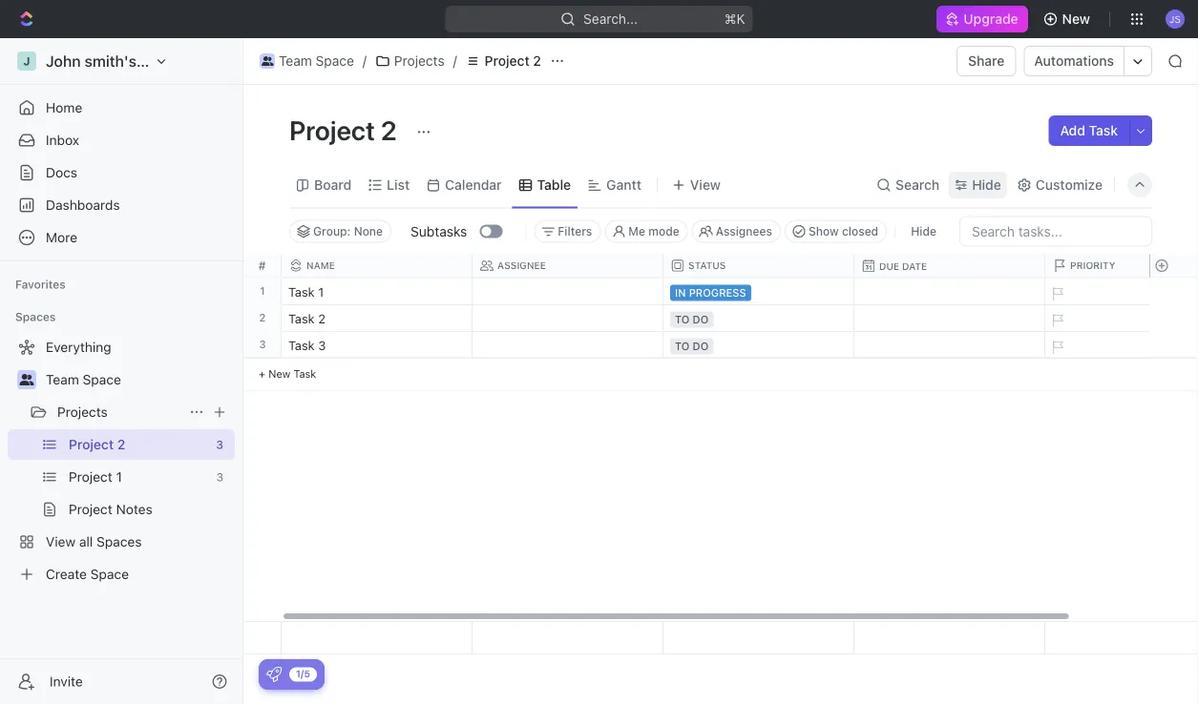 Task type: vqa. For each thing, say whether or not it's contained in the screenshot.
top DO
yes



Task type: describe. For each thing, give the bounding box(es) containing it.
view all spaces
[[46, 534, 142, 550]]

3 row group from the left
[[1150, 278, 1198, 392]]

group:
[[313, 225, 351, 238]]

1 for project 1
[[116, 469, 122, 485]]

2 inside sidebar navigation
[[117, 437, 125, 453]]

2 / from the left
[[453, 53, 457, 69]]

me mode button
[[605, 220, 688, 243]]

docs
[[46, 165, 77, 181]]

notes
[[116, 502, 153, 518]]

1 vertical spatial space
[[83, 372, 121, 388]]

due date button
[[855, 260, 1046, 273]]

1 2 3
[[259, 285, 266, 351]]

j
[[23, 54, 30, 68]]

add task button
[[1049, 116, 1130, 146]]

table link
[[534, 172, 571, 199]]

assignee
[[498, 260, 546, 271]]

to do for task 3
[[675, 340, 709, 352]]

in progress cell
[[664, 278, 855, 304]]

mode
[[649, 225, 680, 238]]

group: none
[[313, 225, 383, 238]]

dashboards
[[46, 197, 120, 213]]

press space to select this row. row containing task 3
[[282, 332, 1199, 361]]

press space to select this row. row containing task 2
[[282, 305, 1199, 335]]

automations button
[[1025, 47, 1124, 75]]

1 vertical spatial project 2 link
[[69, 430, 208, 460]]

1/5
[[296, 669, 310, 680]]

search
[[896, 177, 940, 193]]

project notes
[[69, 502, 153, 518]]

assignees
[[716, 225, 773, 238]]

0 vertical spatial project 2
[[485, 53, 541, 69]]

customize
[[1036, 177, 1103, 193]]

search button
[[871, 172, 946, 199]]

dashboards link
[[8, 190, 235, 221]]

all
[[79, 534, 93, 550]]

list link
[[383, 172, 410, 199]]

task 2
[[288, 311, 326, 326]]

task inside add task button
[[1089, 123, 1118, 138]]

new for new task
[[269, 368, 291, 381]]

home
[[46, 100, 82, 116]]

name button
[[282, 259, 473, 273]]

status
[[689, 260, 726, 271]]

to for task 2
[[675, 313, 690, 326]]

1 for task 1
[[318, 285, 324, 299]]

view for view all spaces
[[46, 534, 76, 550]]

project 1 link
[[69, 462, 209, 493]]

smith's
[[85, 52, 137, 70]]

to for task 3
[[675, 340, 690, 352]]

set priority image for 3
[[1043, 333, 1072, 361]]

everything link
[[8, 332, 231, 363]]

Search tasks... text field
[[961, 217, 1152, 246]]

create space
[[46, 567, 129, 583]]

add task
[[1061, 123, 1118, 138]]

john smith's workspace, , element
[[17, 52, 36, 71]]

⌘k
[[725, 11, 745, 27]]

table
[[537, 177, 571, 193]]

everything
[[46, 340, 111, 355]]

none
[[354, 225, 383, 238]]

1 horizontal spatial spaces
[[97, 534, 142, 550]]

new for new
[[1063, 11, 1091, 27]]

sidebar navigation
[[0, 38, 247, 705]]

calendar link
[[441, 172, 502, 199]]

board link
[[310, 172, 352, 199]]

task for task 2
[[288, 311, 315, 326]]

2 vertical spatial space
[[90, 567, 129, 583]]

john smith's workspace
[[46, 52, 220, 70]]

1 horizontal spatial projects
[[394, 53, 445, 69]]

workspace
[[140, 52, 220, 70]]

inbox
[[46, 132, 79, 148]]

2 inside 1 2 3
[[259, 312, 266, 324]]

onboarding checklist button element
[[266, 668, 282, 683]]

priority button
[[1046, 259, 1199, 273]]

progress
[[689, 287, 747, 299]]

assignee button
[[473, 259, 664, 273]]

more button
[[8, 223, 235, 253]]

favorites
[[15, 278, 66, 291]]

2 inside the press space to select this row. row
[[318, 311, 326, 326]]

share button
[[957, 46, 1017, 76]]

gantt
[[607, 177, 642, 193]]

js
[[1170, 13, 1181, 24]]

create space link
[[8, 560, 231, 590]]

project notes link
[[69, 495, 231, 525]]

do for task 2
[[693, 313, 709, 326]]

1 / from the left
[[363, 53, 367, 69]]

board
[[314, 177, 352, 193]]

priority
[[1071, 260, 1116, 271]]

inbox link
[[8, 125, 235, 156]]

projects inside sidebar navigation
[[57, 404, 108, 420]]

do for task 3
[[693, 340, 709, 352]]

1 inside 1 2 3
[[260, 285, 265, 297]]

name column header
[[282, 255, 477, 277]]

to do cell for task 2
[[664, 305, 855, 331]]

js button
[[1160, 4, 1191, 34]]

gantt link
[[603, 172, 642, 199]]

press space to select this row. row containing 2
[[244, 305, 282, 332]]



Task type: locate. For each thing, give the bounding box(es) containing it.
view button
[[666, 163, 728, 208]]

upgrade
[[964, 11, 1019, 27]]

press space to select this row. row containing task 1
[[282, 278, 1199, 308]]

home link
[[8, 93, 235, 123]]

tree inside sidebar navigation
[[8, 332, 235, 590]]

dropdown menu image
[[855, 623, 1045, 654]]

row group down status dropdown button
[[282, 278, 1199, 392]]

2 do from the top
[[693, 340, 709, 352]]

new inside 'grid'
[[269, 368, 291, 381]]

calendar
[[445, 177, 502, 193]]

2
[[533, 53, 541, 69], [381, 114, 397, 146], [318, 311, 326, 326], [259, 312, 266, 324], [117, 437, 125, 453]]

0 vertical spatial to do cell
[[664, 305, 855, 331]]

new button
[[1036, 4, 1102, 34]]

task for task 3
[[288, 338, 315, 352]]

view button
[[666, 172, 728, 199]]

new task
[[269, 368, 316, 381]]

3 set priority element from the top
[[1043, 333, 1072, 361]]

0 vertical spatial projects
[[394, 53, 445, 69]]

0 vertical spatial project 2 link
[[461, 50, 546, 73]]

0 horizontal spatial hide
[[911, 225, 937, 238]]

in
[[675, 287, 686, 299]]

project 2 link
[[461, 50, 546, 73], [69, 430, 208, 460]]

set priority element for task 2
[[1043, 306, 1072, 335]]

new
[[1063, 11, 1091, 27], [269, 368, 291, 381]]

subtasks button
[[403, 216, 480, 247]]

0 horizontal spatial projects link
[[57, 397, 181, 428]]

row inside 'grid'
[[282, 255, 1199, 278]]

grid
[[244, 255, 1199, 655]]

/
[[363, 53, 367, 69], [453, 53, 457, 69]]

more
[[46, 230, 77, 245]]

subtasks
[[411, 223, 467, 239]]

list
[[387, 177, 410, 193]]

1 up project notes at the bottom left of page
[[116, 469, 122, 485]]

task down task 1
[[288, 311, 315, 326]]

create
[[46, 567, 87, 583]]

0 horizontal spatial 1
[[116, 469, 122, 485]]

1 vertical spatial team
[[46, 372, 79, 388]]

upgrade link
[[937, 6, 1028, 32]]

task 3
[[288, 338, 326, 352]]

1 horizontal spatial user group image
[[261, 56, 273, 66]]

0 vertical spatial space
[[316, 53, 354, 69]]

2 to from the top
[[675, 340, 690, 352]]

view inside button
[[690, 177, 721, 193]]

date
[[903, 261, 928, 272]]

1 vertical spatial projects
[[57, 404, 108, 420]]

do
[[693, 313, 709, 326], [693, 340, 709, 352]]

1 vertical spatial team space
[[46, 372, 121, 388]]

1 set priority element from the top
[[1043, 279, 1072, 308]]

0 vertical spatial projects link
[[370, 50, 450, 73]]

hide up date
[[911, 225, 937, 238]]

to do cell for task 3
[[664, 332, 855, 358]]

project 1
[[69, 469, 122, 485]]

2 set priority image from the top
[[1043, 306, 1072, 335]]

0 horizontal spatial view
[[46, 534, 76, 550]]

set priority element for task 3
[[1043, 333, 1072, 361]]

3 inside the press space to select this row. row
[[318, 338, 326, 352]]

1 down name at the top of page
[[318, 285, 324, 299]]

1 horizontal spatial hide
[[972, 177, 1002, 193]]

1 set priority image from the top
[[1043, 279, 1072, 308]]

0 horizontal spatial spaces
[[15, 310, 56, 324]]

user group image inside tree
[[20, 374, 34, 386]]

1 vertical spatial do
[[693, 340, 709, 352]]

hide button
[[950, 172, 1007, 199]]

1 to from the top
[[675, 313, 690, 326]]

1 horizontal spatial 1
[[260, 285, 265, 297]]

new down task 3
[[269, 368, 291, 381]]

row group left task 3
[[244, 278, 282, 392]]

row group containing task 1
[[282, 278, 1199, 392]]

customize button
[[1011, 172, 1109, 199]]

0 horizontal spatial projects
[[57, 404, 108, 420]]

spaces up create space link
[[97, 534, 142, 550]]

1 horizontal spatial projects link
[[370, 50, 450, 73]]

1 vertical spatial new
[[269, 368, 291, 381]]

1
[[318, 285, 324, 299], [260, 285, 265, 297], [116, 469, 122, 485]]

view inside tree
[[46, 534, 76, 550]]

1 to do cell from the top
[[664, 305, 855, 331]]

press space to select this row. row
[[244, 278, 282, 305], [282, 278, 1199, 308], [1150, 278, 1198, 305], [244, 305, 282, 332], [282, 305, 1199, 335], [1150, 305, 1198, 332], [244, 332, 282, 359], [282, 332, 1199, 361], [1150, 332, 1198, 359], [282, 623, 1199, 655], [1150, 623, 1198, 655]]

1 horizontal spatial team
[[279, 53, 312, 69]]

favorites button
[[8, 273, 73, 296]]

add
[[1061, 123, 1086, 138]]

2 horizontal spatial 1
[[318, 285, 324, 299]]

0 horizontal spatial project 2 link
[[69, 430, 208, 460]]

0 vertical spatial spaces
[[15, 310, 56, 324]]

tree containing everything
[[8, 332, 235, 590]]

task 1
[[288, 285, 324, 299]]

status button
[[664, 259, 855, 273]]

to do for task 2
[[675, 313, 709, 326]]

row group
[[244, 278, 282, 392], [282, 278, 1199, 392], [1150, 278, 1198, 392]]

2 vertical spatial project 2
[[69, 437, 125, 453]]

3
[[318, 338, 326, 352], [259, 339, 266, 351], [216, 438, 223, 452], [216, 471, 223, 484]]

0 horizontal spatial /
[[363, 53, 367, 69]]

1 inside the press space to select this row. row
[[318, 285, 324, 299]]

0 horizontal spatial user group image
[[20, 374, 34, 386]]

0 vertical spatial view
[[690, 177, 721, 193]]

1 do from the top
[[693, 313, 709, 326]]

name
[[307, 260, 335, 271]]

me
[[629, 225, 646, 238]]

1 vertical spatial to do cell
[[664, 332, 855, 358]]

1 down #
[[260, 285, 265, 297]]

team space link
[[255, 50, 359, 73], [46, 365, 231, 395]]

automations
[[1035, 53, 1115, 69]]

set priority image for 2
[[1043, 306, 1072, 335]]

2 to do from the top
[[675, 340, 709, 352]]

1 vertical spatial spaces
[[97, 534, 142, 550]]

0 vertical spatial user group image
[[261, 56, 273, 66]]

user group image
[[261, 56, 273, 66], [20, 374, 34, 386]]

john
[[46, 52, 81, 70]]

task down "task 2"
[[288, 338, 315, 352]]

1 vertical spatial user group image
[[20, 374, 34, 386]]

view for view
[[690, 177, 721, 193]]

1 horizontal spatial team space
[[279, 53, 354, 69]]

1 vertical spatial team space link
[[46, 365, 231, 395]]

task for task 1
[[288, 285, 315, 299]]

project
[[485, 53, 530, 69], [289, 114, 375, 146], [69, 437, 114, 453], [69, 469, 112, 485], [69, 502, 112, 518]]

project 2 inside sidebar navigation
[[69, 437, 125, 453]]

1 vertical spatial hide
[[911, 225, 937, 238]]

0 vertical spatial to
[[675, 313, 690, 326]]

spaces down "favorites"
[[15, 310, 56, 324]]

projects link
[[370, 50, 450, 73], [57, 397, 181, 428]]

team
[[279, 53, 312, 69], [46, 372, 79, 388]]

search...
[[584, 11, 638, 27]]

0 horizontal spatial team space link
[[46, 365, 231, 395]]

show closed button
[[785, 220, 887, 243]]

1 horizontal spatial new
[[1063, 11, 1091, 27]]

1 horizontal spatial project 2 link
[[461, 50, 546, 73]]

hide inside button
[[911, 225, 937, 238]]

1 to do from the top
[[675, 313, 709, 326]]

0 vertical spatial do
[[693, 313, 709, 326]]

row group containing 1 2 3
[[244, 278, 282, 392]]

0 horizontal spatial team
[[46, 372, 79, 388]]

press space to select this row. row containing 3
[[244, 332, 282, 359]]

2 row group from the left
[[282, 278, 1199, 392]]

view all spaces link
[[8, 527, 231, 558]]

spaces
[[15, 310, 56, 324], [97, 534, 142, 550]]

1 vertical spatial to
[[675, 340, 690, 352]]

row
[[282, 255, 1199, 278]]

hide right search at the top of page
[[972, 177, 1002, 193]]

1 horizontal spatial team space link
[[255, 50, 359, 73]]

set priority element
[[1043, 279, 1072, 308], [1043, 306, 1072, 335], [1043, 333, 1072, 361]]

hide button
[[904, 220, 944, 243]]

new inside button
[[1063, 11, 1091, 27]]

1 horizontal spatial view
[[690, 177, 721, 193]]

task down task 3
[[294, 368, 316, 381]]

2 to do cell from the top
[[664, 332, 855, 358]]

filters button
[[534, 220, 601, 243]]

new up the automations
[[1063, 11, 1091, 27]]

grid containing task 1
[[244, 255, 1199, 655]]

1 horizontal spatial project 2
[[289, 114, 403, 146]]

0 horizontal spatial new
[[269, 368, 291, 381]]

team space inside sidebar navigation
[[46, 372, 121, 388]]

hide inside dropdown button
[[972, 177, 1002, 193]]

0 vertical spatial new
[[1063, 11, 1091, 27]]

3 set priority image from the top
[[1043, 333, 1072, 361]]

me mode
[[629, 225, 680, 238]]

show closed
[[809, 225, 879, 238]]

#
[[258, 259, 266, 273]]

invite
[[50, 674, 83, 690]]

set priority image for 1
[[1043, 279, 1072, 308]]

1 vertical spatial project 2
[[289, 114, 403, 146]]

assignees button
[[692, 220, 781, 243]]

to do
[[675, 313, 709, 326], [675, 340, 709, 352]]

0 vertical spatial team
[[279, 53, 312, 69]]

0 horizontal spatial team space
[[46, 372, 121, 388]]

share
[[969, 53, 1005, 69]]

2 horizontal spatial project 2
[[485, 53, 541, 69]]

task right "add"
[[1089, 123, 1118, 138]]

0 vertical spatial team space
[[279, 53, 354, 69]]

show
[[809, 225, 839, 238]]

set priority image
[[1043, 279, 1072, 308], [1043, 306, 1072, 335], [1043, 333, 1072, 361]]

view up assignees button
[[690, 177, 721, 193]]

status column header
[[664, 255, 859, 277]]

closed
[[842, 225, 879, 238]]

row group down priority dropdown button
[[1150, 278, 1198, 392]]

space
[[316, 53, 354, 69], [83, 372, 121, 388], [90, 567, 129, 583]]

1 row group from the left
[[244, 278, 282, 392]]

onboarding checklist button image
[[266, 668, 282, 683]]

task up "task 2"
[[288, 285, 315, 299]]

view left all
[[46, 534, 76, 550]]

0 vertical spatial hide
[[972, 177, 1002, 193]]

row containing name
[[282, 255, 1199, 278]]

task
[[1089, 123, 1118, 138], [288, 285, 315, 299], [288, 311, 315, 326], [288, 338, 315, 352], [294, 368, 316, 381]]

due
[[880, 261, 900, 272]]

due date column header
[[855, 255, 1050, 278]]

tree
[[8, 332, 235, 590]]

filters
[[558, 225, 592, 238]]

0 vertical spatial team space link
[[255, 50, 359, 73]]

1 horizontal spatial /
[[453, 53, 457, 69]]

assignee column header
[[473, 255, 668, 277]]

team inside sidebar navigation
[[46, 372, 79, 388]]

docs link
[[8, 158, 235, 188]]

hide
[[972, 177, 1002, 193], [911, 225, 937, 238]]

set priority element for task 1
[[1043, 279, 1072, 308]]

1 vertical spatial view
[[46, 534, 76, 550]]

in progress
[[675, 287, 747, 299]]

cell
[[473, 278, 664, 304], [855, 278, 1046, 304], [473, 305, 664, 331], [855, 305, 1046, 331], [473, 332, 664, 358], [855, 332, 1046, 358]]

to do cell
[[664, 305, 855, 331], [664, 332, 855, 358]]

0 vertical spatial to do
[[675, 313, 709, 326]]

press space to select this row. row containing 1
[[244, 278, 282, 305]]

1 vertical spatial to do
[[675, 340, 709, 352]]

due date
[[880, 261, 928, 272]]

1 inside tree
[[116, 469, 122, 485]]

1 vertical spatial projects link
[[57, 397, 181, 428]]

2 set priority element from the top
[[1043, 306, 1072, 335]]

0 horizontal spatial project 2
[[69, 437, 125, 453]]



